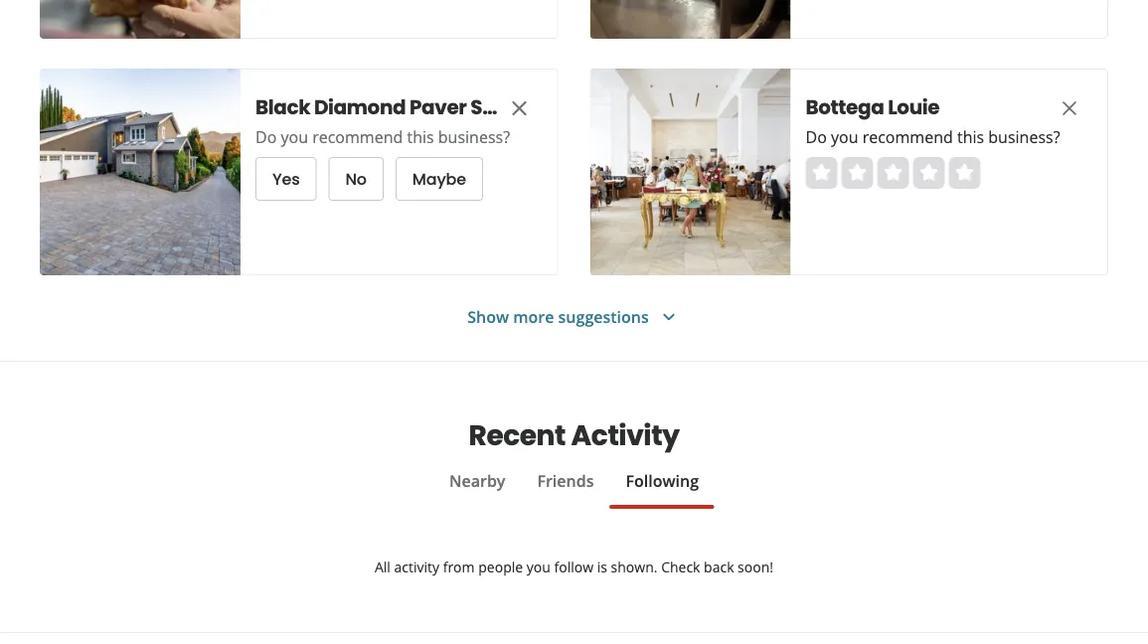 Task type: describe. For each thing, give the bounding box(es) containing it.
photo of universal citywalk hollywood image
[[590, 0, 791, 39]]

activity
[[394, 558, 440, 576]]

landscape
[[561, 93, 670, 121]]

show
[[468, 306, 509, 328]]

bottega louie
[[806, 93, 940, 121]]

&
[[542, 93, 557, 121]]

business? for diamond
[[438, 126, 510, 148]]

follow
[[554, 558, 594, 576]]

paver
[[410, 93, 467, 121]]

shown.
[[611, 558, 658, 576]]

rating element
[[806, 157, 981, 189]]

photo of bottega louie image
[[590, 69, 791, 275]]

suggestions
[[558, 306, 649, 328]]

maybe button
[[396, 157, 483, 201]]

show more suggestions button
[[468, 305, 681, 329]]

you for black
[[281, 126, 308, 148]]

from
[[443, 558, 475, 576]]

soon!
[[738, 558, 774, 576]]

people
[[479, 558, 523, 576]]

friends
[[537, 471, 594, 492]]

back
[[704, 558, 734, 576]]

maybe
[[413, 168, 466, 190]]

recent
[[469, 416, 566, 455]]

explore recent activity section section
[[40, 362, 1109, 633]]

nearby
[[449, 471, 506, 492]]

diamond
[[314, 93, 406, 121]]

yes button
[[256, 157, 317, 201]]

following
[[626, 471, 699, 492]]

(no rating) image
[[806, 157, 981, 189]]

recommend for louie
[[863, 126, 954, 148]]

bottega
[[806, 93, 884, 121]]

business? for louie
[[989, 126, 1061, 148]]

recent activity
[[469, 416, 680, 455]]

do you recommend this business? for louie
[[806, 126, 1061, 148]]



Task type: vqa. For each thing, say whether or not it's contained in the screenshot.
Shops in COLLISION XPERTS NO REVIEWS BODY SHOPS REQUEST A QUOTE
no



Task type: locate. For each thing, give the bounding box(es) containing it.
0 horizontal spatial recommend
[[312, 126, 403, 148]]

this
[[407, 126, 434, 148], [958, 126, 985, 148]]

this for louie
[[958, 126, 985, 148]]

louie
[[888, 93, 940, 121]]

do you recommend this business? down diamond at the left
[[256, 126, 510, 148]]

1 do you recommend this business? from the left
[[256, 126, 510, 148]]

None radio
[[806, 157, 838, 189], [949, 157, 981, 189], [806, 157, 838, 189], [949, 157, 981, 189]]

do for black diamond paver stones & landscape
[[256, 126, 277, 148]]

recommend down louie
[[863, 126, 954, 148]]

0 horizontal spatial business?
[[438, 126, 510, 148]]

check
[[661, 558, 701, 576]]

0 horizontal spatial dismiss card image
[[508, 97, 532, 120]]

bottega louie link
[[806, 93, 1055, 121]]

2 do you recommend this business? from the left
[[806, 126, 1061, 148]]

0 horizontal spatial do you recommend this business?
[[256, 126, 510, 148]]

1 horizontal spatial business?
[[989, 126, 1061, 148]]

2 this from the left
[[958, 126, 985, 148]]

do you recommend this business? for diamond
[[256, 126, 510, 148]]

all activity from people you follow is shown. check back soon!
[[375, 558, 774, 576]]

business? down 'black diamond paver stones & landscape' link
[[438, 126, 510, 148]]

stones
[[471, 93, 538, 121]]

do for bottega louie
[[806, 126, 827, 148]]

1 horizontal spatial do
[[806, 126, 827, 148]]

recommend for diamond
[[312, 126, 403, 148]]

0 horizontal spatial do
[[256, 126, 277, 148]]

you down bottega
[[831, 126, 859, 148]]

recommend
[[312, 126, 403, 148], [863, 126, 954, 148]]

you down black
[[281, 126, 308, 148]]

all
[[375, 558, 391, 576]]

do down bottega
[[806, 126, 827, 148]]

1 horizontal spatial this
[[958, 126, 985, 148]]

1 horizontal spatial dismiss card image
[[1058, 97, 1082, 120]]

show more suggestions
[[468, 306, 649, 328]]

1 horizontal spatial recommend
[[863, 126, 954, 148]]

1 this from the left
[[407, 126, 434, 148]]

do you recommend this business?
[[256, 126, 510, 148], [806, 126, 1061, 148]]

you left follow
[[527, 558, 551, 576]]

recommend down diamond at the left
[[312, 126, 403, 148]]

tab list
[[40, 470, 1109, 509]]

dismiss card image for louie
[[1058, 97, 1082, 120]]

2 business? from the left
[[989, 126, 1061, 148]]

yes
[[272, 168, 300, 190]]

1 horizontal spatial you
[[527, 558, 551, 576]]

is
[[597, 558, 608, 576]]

business? down bottega louie link on the top of the page
[[989, 126, 1061, 148]]

do you recommend this business? down bottega louie link on the top of the page
[[806, 126, 1061, 148]]

2 do from the left
[[806, 126, 827, 148]]

1 dismiss card image from the left
[[508, 97, 532, 120]]

2 dismiss card image from the left
[[1058, 97, 1082, 120]]

None radio
[[842, 157, 874, 189], [878, 157, 909, 189], [913, 157, 945, 189], [842, 157, 874, 189], [878, 157, 909, 189], [913, 157, 945, 189]]

business?
[[438, 126, 510, 148], [989, 126, 1061, 148]]

black diamond paver stones & landscape
[[256, 93, 670, 121]]

1 do from the left
[[256, 126, 277, 148]]

you inside "explore recent activity section" section
[[527, 558, 551, 576]]

1 business? from the left
[[438, 126, 510, 148]]

this down bottega louie link on the top of the page
[[958, 126, 985, 148]]

0 horizontal spatial you
[[281, 126, 308, 148]]

this down 'paver'
[[407, 126, 434, 148]]

black diamond paver stones & landscape link
[[256, 93, 670, 121]]

0 horizontal spatial this
[[407, 126, 434, 148]]

photo of st paul fish company image
[[40, 0, 241, 39]]

you
[[281, 126, 308, 148], [831, 126, 859, 148], [527, 558, 551, 576]]

24 chevron down v2 image
[[657, 305, 681, 329]]

dismiss card image
[[508, 97, 532, 120], [1058, 97, 1082, 120]]

do
[[256, 126, 277, 148], [806, 126, 827, 148]]

2 recommend from the left
[[863, 126, 954, 148]]

tab list containing nearby
[[40, 470, 1109, 509]]

more
[[513, 306, 554, 328]]

you for bottega
[[831, 126, 859, 148]]

activity
[[571, 416, 680, 455]]

no
[[346, 168, 367, 190]]

no button
[[329, 157, 384, 201]]

black
[[256, 93, 310, 121]]

photo of black diamond paver stones & landscape image
[[40, 69, 241, 275]]

category navigation section navigation
[[40, 634, 1109, 638]]

do down black
[[256, 126, 277, 148]]

2 horizontal spatial you
[[831, 126, 859, 148]]

this for diamond
[[407, 126, 434, 148]]

1 recommend from the left
[[312, 126, 403, 148]]

1 horizontal spatial do you recommend this business?
[[806, 126, 1061, 148]]

dismiss card image for diamond
[[508, 97, 532, 120]]



